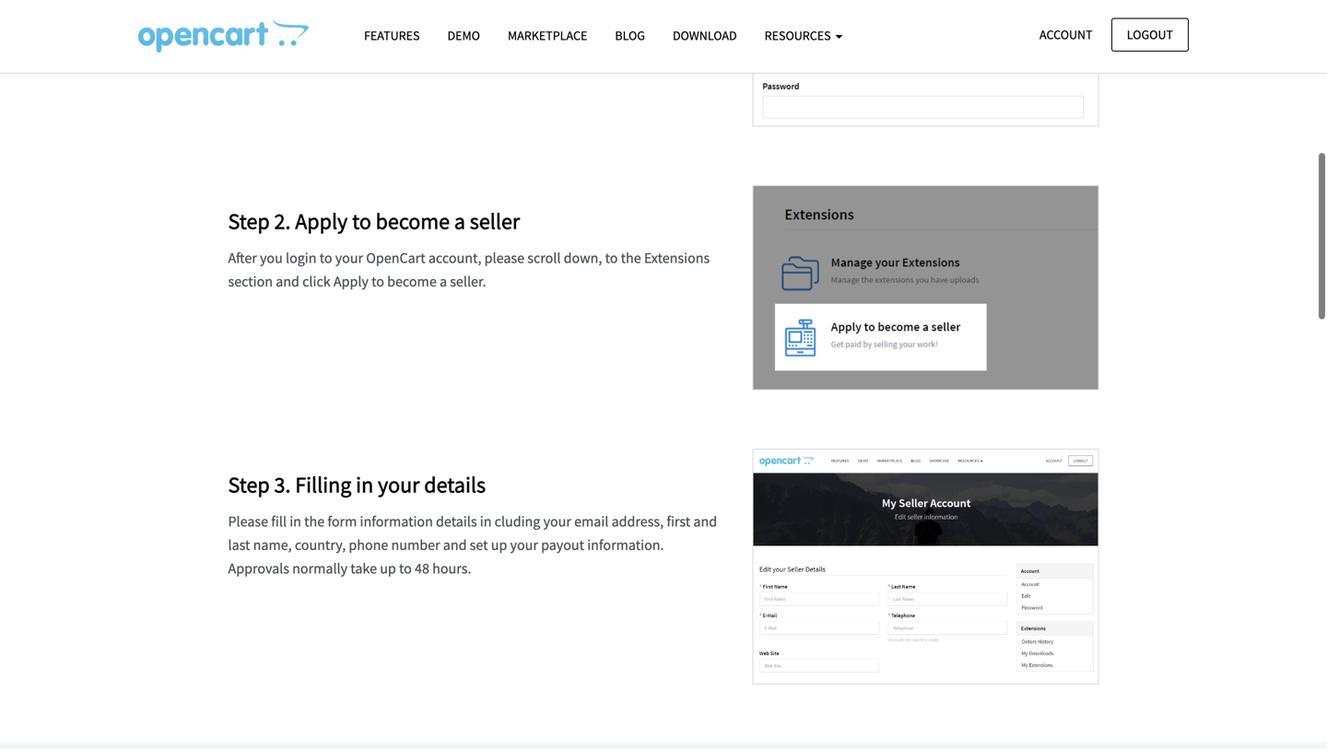 Task type: describe. For each thing, give the bounding box(es) containing it.
to right login
[[320, 249, 332, 267]]

number
[[391, 536, 440, 554]]

to up opencart
[[352, 208, 371, 235]]

account link
[[1024, 18, 1109, 52]]

step for step 3. filling in your details
[[228, 471, 270, 499]]

2 vertical spatial and
[[443, 536, 467, 554]]

1 vertical spatial up
[[380, 560, 396, 578]]

scroll
[[528, 249, 561, 267]]

after you login to your opencart account, please scroll down, to the extensions section and click apply to become a seller.
[[228, 249, 710, 291]]

0 horizontal spatial in
[[290, 512, 301, 531]]

your up payout
[[544, 512, 572, 531]]

your inside after you login to your opencart account, please scroll down, to the extensions section and click apply to become a seller.
[[335, 249, 363, 267]]

address,
[[612, 512, 664, 531]]

apply inside after you login to your opencart account, please scroll down, to the extensions section and click apply to become a seller.
[[334, 272, 369, 291]]

please
[[485, 249, 525, 267]]

the inside please fill in the form information details in cluding your email address, first and last name, country, phone number and set up your payout information. approvals normally take up to 48 hours.
[[304, 512, 325, 531]]

0 vertical spatial details
[[424, 471, 486, 499]]

48
[[415, 560, 430, 578]]

resources
[[765, 27, 834, 44]]

approvals
[[228, 560, 289, 578]]

2.
[[274, 208, 291, 235]]

seller
[[470, 208, 520, 235]]

account
[[1040, 26, 1093, 43]]

demo link
[[434, 19, 494, 52]]

features
[[364, 27, 420, 44]]

country,
[[295, 536, 346, 554]]

1 horizontal spatial a
[[454, 208, 466, 235]]

down,
[[564, 249, 602, 267]]

2 horizontal spatial in
[[480, 512, 492, 531]]

email
[[574, 512, 609, 531]]

after
[[228, 249, 257, 267]]

information.
[[587, 536, 664, 554]]

name,
[[253, 536, 292, 554]]

you
[[260, 249, 283, 267]]

seller.
[[450, 272, 486, 291]]

first
[[667, 512, 691, 531]]

how to be a seller of opencart? image
[[138, 19, 309, 53]]

form
[[328, 512, 357, 531]]

0 vertical spatial become
[[376, 208, 450, 235]]

opencart - create an opencart account image
[[753, 0, 1099, 127]]

payout
[[541, 536, 585, 554]]

information
[[360, 512, 433, 531]]

last
[[228, 536, 250, 554]]

step 2. apply to become a seller
[[228, 208, 520, 235]]

cluding
[[495, 512, 541, 531]]

1 horizontal spatial in
[[356, 471, 374, 499]]

download link
[[659, 19, 751, 52]]

normally
[[292, 560, 348, 578]]



Task type: locate. For each thing, give the bounding box(es) containing it.
resources link
[[751, 19, 857, 52]]

1 horizontal spatial and
[[443, 536, 467, 554]]

account,
[[429, 249, 482, 267]]

your up information
[[378, 471, 420, 499]]

apply
[[295, 208, 348, 235], [334, 272, 369, 291]]

a left seller
[[454, 208, 466, 235]]

your down step 2. apply to become a seller
[[335, 249, 363, 267]]

1 horizontal spatial the
[[621, 249, 641, 267]]

0 horizontal spatial and
[[276, 272, 300, 291]]

step left 2.
[[228, 208, 270, 235]]

opencart
[[366, 249, 426, 267]]

details inside please fill in the form information details in cluding your email address, first and last name, country, phone number and set up your payout information. approvals normally take up to 48 hours.
[[436, 512, 477, 531]]

marketplace link
[[494, 19, 601, 52]]

filling
[[295, 471, 352, 499]]

the
[[621, 249, 641, 267], [304, 512, 325, 531]]

in right filling
[[356, 471, 374, 499]]

details up please fill in the form information details in cluding your email address, first and last name, country, phone number and set up your payout information. approvals normally take up to 48 hours.
[[424, 471, 486, 499]]

please
[[228, 512, 268, 531]]

and up hours.
[[443, 536, 467, 554]]

in
[[356, 471, 374, 499], [290, 512, 301, 531], [480, 512, 492, 531]]

step for step 2. apply to become a seller
[[228, 208, 270, 235]]

blog
[[615, 27, 645, 44]]

1 vertical spatial become
[[387, 272, 437, 291]]

details
[[424, 471, 486, 499], [436, 512, 477, 531]]

0 horizontal spatial up
[[380, 560, 396, 578]]

blog link
[[601, 19, 659, 52]]

hours.
[[433, 560, 472, 578]]

details up set
[[436, 512, 477, 531]]

1 step from the top
[[228, 208, 270, 235]]

section
[[228, 272, 273, 291]]

please fill in the form information details in cluding your email address, first and last name, country, phone number and set up your payout information. approvals normally take up to 48 hours.
[[228, 512, 717, 578]]

2 step from the top
[[228, 471, 270, 499]]

1 vertical spatial the
[[304, 512, 325, 531]]

0 vertical spatial step
[[228, 208, 270, 235]]

0 horizontal spatial the
[[304, 512, 325, 531]]

1 vertical spatial details
[[436, 512, 477, 531]]

download
[[673, 27, 737, 44]]

0 horizontal spatial a
[[440, 272, 447, 291]]

0 vertical spatial the
[[621, 249, 641, 267]]

apply right click
[[334, 272, 369, 291]]

1 horizontal spatial up
[[491, 536, 507, 554]]

3.
[[274, 471, 291, 499]]

up right set
[[491, 536, 507, 554]]

0 vertical spatial and
[[276, 272, 300, 291]]

become
[[376, 208, 450, 235], [387, 272, 437, 291]]

opencart - my seller account image
[[753, 449, 1099, 685]]

1 vertical spatial and
[[694, 512, 717, 531]]

become up opencart
[[376, 208, 450, 235]]

step left 3. in the bottom of the page
[[228, 471, 270, 499]]

up right take on the left
[[380, 560, 396, 578]]

click
[[303, 272, 331, 291]]

to down opencart
[[372, 272, 384, 291]]

opencart - apply to become a seller image
[[753, 185, 1099, 390]]

in up set
[[480, 512, 492, 531]]

a inside after you login to your opencart account, please scroll down, to the extensions section and click apply to become a seller.
[[440, 272, 447, 291]]

and inside after you login to your opencart account, please scroll down, to the extensions section and click apply to become a seller.
[[276, 272, 300, 291]]

in right the fill on the left bottom of page
[[290, 512, 301, 531]]

features link
[[350, 19, 434, 52]]

your
[[335, 249, 363, 267], [378, 471, 420, 499], [544, 512, 572, 531], [510, 536, 538, 554]]

become down opencart
[[387, 272, 437, 291]]

and down login
[[276, 272, 300, 291]]

step 3. filling in your details
[[228, 471, 486, 499]]

0 vertical spatial up
[[491, 536, 507, 554]]

the left extensions in the top of the page
[[621, 249, 641, 267]]

apply right 2.
[[295, 208, 348, 235]]

1 vertical spatial step
[[228, 471, 270, 499]]

1 vertical spatial a
[[440, 272, 447, 291]]

the inside after you login to your opencart account, please scroll down, to the extensions section and click apply to become a seller.
[[621, 249, 641, 267]]

take
[[351, 560, 377, 578]]

to left 48
[[399, 560, 412, 578]]

become inside after you login to your opencart account, please scroll down, to the extensions section and click apply to become a seller.
[[387, 272, 437, 291]]

a left seller.
[[440, 272, 447, 291]]

your down "cluding"
[[510, 536, 538, 554]]

up
[[491, 536, 507, 554], [380, 560, 396, 578]]

1 vertical spatial apply
[[334, 272, 369, 291]]

extensions
[[644, 249, 710, 267]]

marketplace
[[508, 27, 588, 44]]

the up country,
[[304, 512, 325, 531]]

fill
[[271, 512, 287, 531]]

set
[[470, 536, 488, 554]]

phone
[[349, 536, 388, 554]]

and right first
[[694, 512, 717, 531]]

a
[[454, 208, 466, 235], [440, 272, 447, 291]]

demo
[[448, 27, 480, 44]]

to inside please fill in the form information details in cluding your email address, first and last name, country, phone number and set up your payout information. approvals normally take up to 48 hours.
[[399, 560, 412, 578]]

step
[[228, 208, 270, 235], [228, 471, 270, 499]]

to right down,
[[605, 249, 618, 267]]

to
[[352, 208, 371, 235], [320, 249, 332, 267], [605, 249, 618, 267], [372, 272, 384, 291], [399, 560, 412, 578]]

0 vertical spatial apply
[[295, 208, 348, 235]]

0 vertical spatial a
[[454, 208, 466, 235]]

logout link
[[1112, 18, 1189, 52]]

and
[[276, 272, 300, 291], [694, 512, 717, 531], [443, 536, 467, 554]]

2 horizontal spatial and
[[694, 512, 717, 531]]

login
[[286, 249, 317, 267]]

logout
[[1127, 26, 1174, 43]]



Task type: vqa. For each thing, say whether or not it's contained in the screenshot.
bottommost "And"
yes



